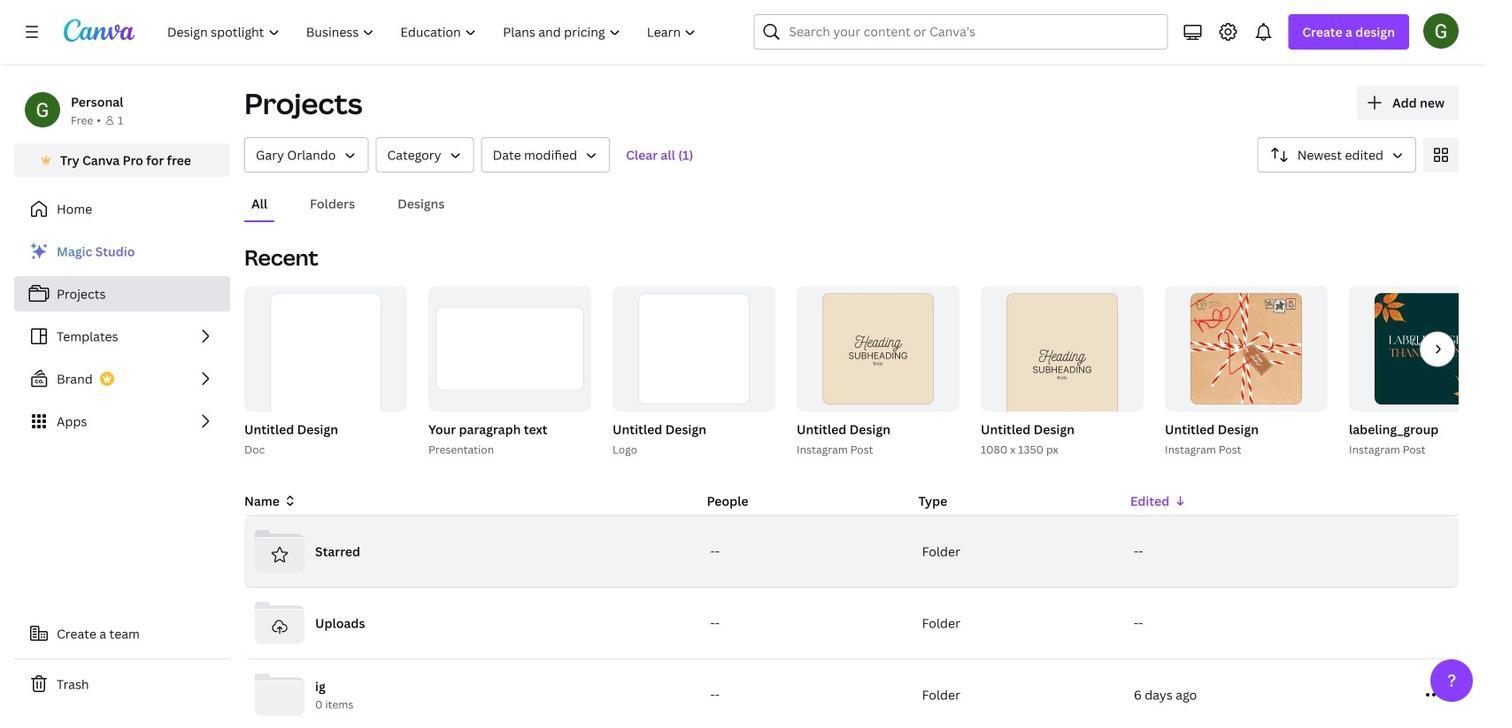 Task type: describe. For each thing, give the bounding box(es) containing it.
1 group from the left
[[241, 286, 407, 459]]

5 group from the left
[[613, 286, 776, 412]]

9 group from the left
[[981, 286, 1144, 432]]

12 group from the left
[[1346, 286, 1487, 459]]

13 group from the left
[[1349, 286, 1487, 412]]

4 group from the left
[[609, 286, 776, 459]]

Search search field
[[789, 15, 1133, 49]]

7 group from the left
[[797, 286, 960, 412]]

Date modified button
[[481, 137, 610, 173]]

Sort by button
[[1258, 137, 1417, 173]]

2 group from the left
[[244, 286, 407, 451]]

10 group from the left
[[1162, 286, 1328, 459]]

11 group from the left
[[1165, 286, 1328, 412]]

Owner button
[[244, 137, 369, 173]]

Category button
[[376, 137, 474, 173]]



Task type: vqa. For each thing, say whether or not it's contained in the screenshot.
school
no



Task type: locate. For each thing, give the bounding box(es) containing it.
top level navigation element
[[156, 14, 711, 50]]

group
[[241, 286, 407, 459], [244, 286, 407, 451], [425, 286, 591, 459], [609, 286, 776, 459], [613, 286, 776, 412], [793, 286, 960, 459], [797, 286, 960, 412], [977, 286, 1144, 459], [981, 286, 1144, 432], [1162, 286, 1328, 459], [1165, 286, 1328, 412], [1346, 286, 1487, 459], [1349, 286, 1487, 412]]

8 group from the left
[[977, 286, 1144, 459]]

list
[[14, 234, 230, 439]]

gary orlando image
[[1424, 13, 1459, 48]]

None search field
[[754, 14, 1168, 50]]

6 group from the left
[[793, 286, 960, 459]]

3 group from the left
[[425, 286, 591, 459]]



